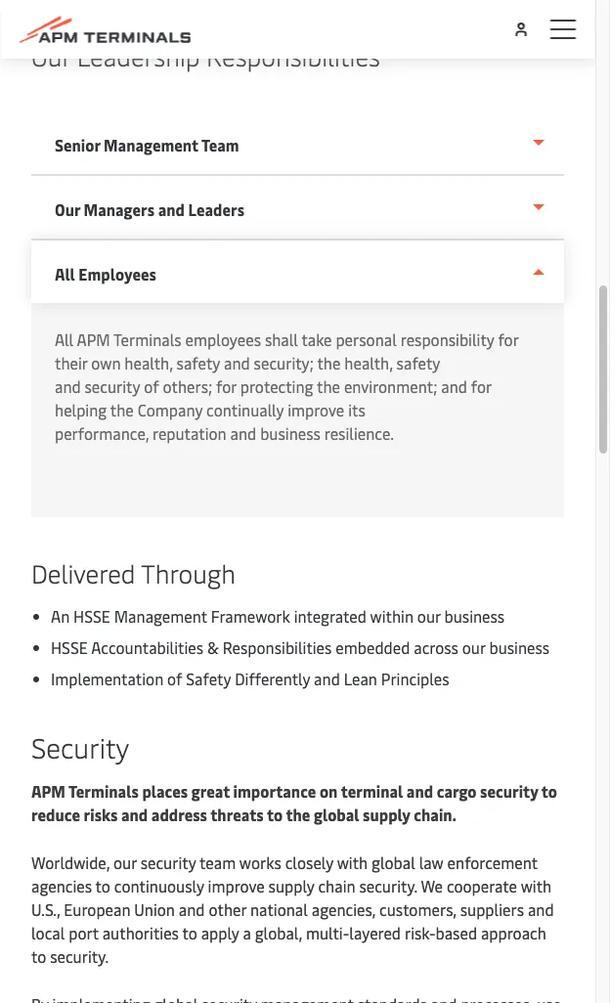 Task type: locate. For each thing, give the bounding box(es) containing it.
for down responsibility
[[471, 375, 491, 396]]

with up the chain
[[337, 852, 368, 873]]

security up continuously
[[140, 852, 196, 873]]

our up across
[[417, 605, 441, 626]]

our left managers
[[55, 199, 80, 220]]

0 vertical spatial our
[[417, 605, 441, 626]]

accountabilities
[[91, 636, 203, 657]]

shall
[[265, 328, 298, 349]]

1 vertical spatial global
[[371, 852, 415, 873]]

0 horizontal spatial global
[[314, 804, 359, 825]]

0 vertical spatial global
[[314, 804, 359, 825]]

delivered
[[31, 556, 135, 590]]

0 horizontal spatial with
[[337, 852, 368, 873]]

global,
[[255, 922, 302, 943]]

continuously
[[114, 875, 204, 896]]

0 horizontal spatial safety
[[177, 352, 220, 373]]

and left lean in the right bottom of the page
[[314, 668, 340, 689]]

their
[[55, 352, 87, 373]]

with down enforcement at the right bottom of page
[[521, 875, 551, 896]]

the
[[317, 352, 341, 373], [317, 375, 340, 396], [110, 399, 134, 420], [286, 804, 310, 825]]

performance, reputation
[[55, 422, 226, 443]]

1 horizontal spatial of
[[167, 668, 182, 689]]

all left employees
[[55, 263, 75, 284]]

personal
[[336, 328, 397, 349]]

health,
[[124, 352, 173, 373], [344, 352, 393, 373]]

employees
[[185, 328, 261, 349]]

0 horizontal spatial security
[[140, 852, 196, 873]]

of inside all apm terminals employees shall take personal responsibility for their own health, safety and security; the health, safety and security of others; for protecting the environment; and for helping the company continually improve its performance, reputation and business resilience.
[[144, 375, 159, 396]]

1 vertical spatial terminals
[[68, 780, 139, 801]]

integrated
[[294, 605, 366, 626]]

0 vertical spatial apm
[[77, 328, 110, 349]]

all inside 'dropdown button'
[[55, 263, 75, 284]]

1 vertical spatial all
[[55, 328, 73, 349]]

our for our leadership responsibilities
[[31, 39, 70, 73]]

2 safety from the left
[[397, 352, 440, 373]]

environment;
[[344, 375, 437, 396]]

health, down personal
[[344, 352, 393, 373]]

0 vertical spatial business
[[260, 422, 321, 443]]

take
[[301, 328, 332, 349]]

senior management team button
[[31, 111, 564, 176]]

1 vertical spatial business
[[444, 605, 505, 626]]

safety up environment;
[[397, 352, 440, 373]]

1 horizontal spatial security.
[[359, 875, 417, 896]]

0 horizontal spatial security.
[[50, 945, 109, 966]]

hsse right an in the left bottom of the page
[[73, 605, 110, 626]]

terminals up risks
[[68, 780, 139, 801]]

address
[[151, 804, 207, 825]]

and down continually
[[230, 422, 256, 443]]

apm
[[77, 328, 110, 349], [31, 780, 65, 801]]

1 vertical spatial our
[[55, 199, 80, 220]]

of left safety
[[167, 668, 182, 689]]

1 horizontal spatial safety
[[397, 352, 440, 373]]

security right cargo
[[480, 780, 538, 801]]

0 vertical spatial security.
[[359, 875, 417, 896]]

0 vertical spatial of
[[144, 375, 159, 396]]

our inside dropdown button
[[55, 199, 80, 220]]

hsse
[[73, 605, 110, 626], [51, 636, 88, 657]]

business
[[260, 422, 321, 443], [444, 605, 505, 626], [489, 636, 550, 657]]

to left 'apply'
[[182, 922, 197, 943]]

supply down terminal
[[363, 804, 410, 825]]

2 horizontal spatial our
[[462, 636, 485, 657]]

to down importance
[[267, 804, 283, 825]]

2 vertical spatial business
[[489, 636, 550, 657]]

0 horizontal spatial apm
[[31, 780, 65, 801]]

managers
[[84, 199, 155, 220]]

security
[[480, 780, 538, 801], [140, 852, 196, 873]]

cooperate
[[447, 875, 517, 896]]

1 health, from the left
[[124, 352, 173, 373]]

hsse accountabilities & responsibilities embedded across our business
[[51, 636, 550, 657]]

0 horizontal spatial health,
[[124, 352, 173, 373]]

1 vertical spatial supply
[[268, 875, 314, 896]]

threats
[[210, 804, 264, 825]]

0 vertical spatial management
[[104, 134, 198, 155]]

delivered through
[[31, 556, 236, 590]]

1 vertical spatial our
[[462, 636, 485, 657]]

business inside all apm terminals employees shall take personal responsibility for their own health, safety and security; the health, safety and security of others; for protecting the environment; and for helping the company continually improve its performance, reputation and business resilience.
[[260, 422, 321, 443]]

european
[[64, 898, 130, 919]]

apm terminals places great importance on terminal and cargo security to reduce risks and address threats to the global supply chain.
[[31, 780, 557, 825]]

global down the on
[[314, 804, 359, 825]]

management up our managers and leaders on the left top
[[104, 134, 198, 155]]

to
[[541, 780, 557, 801], [267, 804, 283, 825], [95, 875, 110, 896], [182, 922, 197, 943], [31, 945, 46, 966]]

business for embedded
[[489, 636, 550, 657]]

0 vertical spatial supply
[[363, 804, 410, 825]]

0 horizontal spatial supply
[[268, 875, 314, 896]]

0 horizontal spatial of
[[144, 375, 159, 396]]

and up the approach
[[528, 898, 554, 919]]

safety
[[177, 352, 220, 373], [397, 352, 440, 373]]

business right across
[[489, 636, 550, 657]]

0 vertical spatial all
[[55, 263, 75, 284]]

and left leaders
[[158, 199, 185, 220]]

0 vertical spatial terminals
[[113, 328, 182, 349]]

implementation
[[51, 668, 163, 689]]

importance
[[233, 780, 316, 801]]

union
[[134, 898, 175, 919]]

2 vertical spatial our
[[113, 852, 137, 873]]

improve inside 'worldwide, our security team works closely with global law enforcement agencies to continuously improve supply chain security. we cooperate with u.s., european union and other national agencies, customers, suppliers and local port authorities to apply a global, multi-layered risk-based approach to security.'
[[208, 875, 265, 896]]

all employees
[[55, 263, 156, 284]]

multi-
[[306, 922, 349, 943]]

2 horizontal spatial for
[[498, 328, 518, 349]]

principles
[[381, 668, 449, 689]]

0 horizontal spatial our
[[113, 852, 137, 873]]

0 horizontal spatial improve
[[208, 875, 265, 896]]

1 vertical spatial management
[[114, 605, 207, 626]]

0 vertical spatial our
[[31, 39, 70, 73]]

to up european
[[95, 875, 110, 896]]

1 vertical spatial responsibilities
[[223, 636, 332, 657]]

0 vertical spatial improve
[[288, 399, 344, 420]]

business for integrated
[[444, 605, 505, 626]]

1 horizontal spatial improve
[[288, 399, 344, 420]]

0 vertical spatial security
[[480, 780, 538, 801]]

improve
[[288, 399, 344, 420], [208, 875, 265, 896]]

security. up customers,
[[359, 875, 417, 896]]

hsse down an in the left bottom of the page
[[51, 636, 88, 657]]

responsibilities down an hsse management framework integrated within our business
[[223, 636, 332, 657]]

1 vertical spatial security
[[140, 852, 196, 873]]

responsibilities up senior management team dropdown button
[[206, 39, 380, 73]]

safety up "others;"
[[177, 352, 220, 373]]

1 vertical spatial apm
[[31, 780, 65, 801]]

customers,
[[379, 898, 456, 919]]

1 horizontal spatial with
[[521, 875, 551, 896]]

all up their on the top of page
[[55, 328, 73, 349]]

senior management team
[[55, 134, 239, 155]]

apm up reduce
[[31, 780, 65, 801]]

management inside dropdown button
[[104, 134, 198, 155]]

all
[[55, 263, 75, 284], [55, 328, 73, 349]]

protecting
[[240, 375, 313, 396]]

a
[[243, 922, 251, 943]]

1 safety from the left
[[177, 352, 220, 373]]

for
[[498, 328, 518, 349], [216, 375, 236, 396], [471, 375, 491, 396]]

across
[[414, 636, 458, 657]]

the inside apm terminals places great importance on terminal and cargo security to reduce risks and address threats to the global supply chain.
[[286, 804, 310, 825]]

business down protecting
[[260, 422, 321, 443]]

and left other
[[179, 898, 205, 919]]

risks
[[84, 804, 118, 825]]

responsibilities
[[206, 39, 380, 73], [223, 636, 332, 657]]

all inside all apm terminals employees shall take personal responsibility for their own health, safety and security; the health, safety and security of others; for protecting the environment; and for helping the company continually improve its performance, reputation and business resilience.
[[55, 328, 73, 349]]

terminals
[[113, 328, 182, 349], [68, 780, 139, 801]]

implementation of safety differently and lean principles
[[51, 668, 449, 689]]

others;
[[163, 375, 212, 396]]

global inside apm terminals places great importance on terminal and cargo security to reduce risks and address threats to the global supply chain.
[[314, 804, 359, 825]]

global left the law
[[371, 852, 415, 873]]

our up continuously
[[113, 852, 137, 873]]

1 vertical spatial improve
[[208, 875, 265, 896]]

2 all from the top
[[55, 328, 73, 349]]

global inside 'worldwide, our security team works closely with global law enforcement agencies to continuously improve supply chain security. we cooperate with u.s., european union and other national agencies, customers, suppliers and local port authorities to apply a global, multi-layered risk-based approach to security.'
[[371, 852, 415, 873]]

differently
[[235, 668, 310, 689]]

1 vertical spatial security.
[[50, 945, 109, 966]]

management
[[104, 134, 198, 155], [114, 605, 207, 626]]

places
[[142, 780, 188, 801]]

supply
[[363, 804, 410, 825], [268, 875, 314, 896]]

cargo
[[437, 780, 477, 801]]

all for all employees
[[55, 263, 75, 284]]

business up across
[[444, 605, 505, 626]]

apm inside apm terminals places great importance on terminal and cargo security to reduce risks and address threats to the global supply chain.
[[31, 780, 65, 801]]

improve left its
[[288, 399, 344, 420]]

0 vertical spatial with
[[337, 852, 368, 873]]

improve up other
[[208, 875, 265, 896]]

and down responsibility
[[441, 375, 467, 396]]

for up continually
[[216, 375, 236, 396]]

suppliers
[[460, 898, 524, 919]]

terminals up the own
[[113, 328, 182, 349]]

security
[[31, 728, 129, 765]]

1 all from the top
[[55, 263, 75, 284]]

1 horizontal spatial health,
[[344, 352, 393, 373]]

all apm terminals employees shall take personal responsibility for their own health, safety and security; the health, safety and security of others; for protecting the environment; and for helping the company continually improve its performance, reputation and business resilience.
[[55, 328, 518, 443]]

1 horizontal spatial apm
[[77, 328, 110, 349]]

of up 'company'
[[144, 375, 159, 396]]

great
[[191, 780, 230, 801]]

other
[[209, 898, 246, 919]]

senior
[[55, 134, 100, 155]]

1 horizontal spatial security
[[480, 780, 538, 801]]

1 horizontal spatial global
[[371, 852, 415, 873]]

1 horizontal spatial supply
[[363, 804, 410, 825]]

framework
[[211, 605, 290, 626]]

1 horizontal spatial our
[[417, 605, 441, 626]]

and
[[158, 199, 185, 220], [224, 352, 250, 373], [441, 375, 467, 396], [230, 422, 256, 443], [314, 668, 340, 689], [407, 780, 433, 801], [121, 804, 148, 825], [179, 898, 205, 919], [528, 898, 554, 919]]

with
[[337, 852, 368, 873], [521, 875, 551, 896]]

management up accountabilities
[[114, 605, 207, 626]]

enforcement
[[447, 852, 538, 873]]

security. down port
[[50, 945, 109, 966]]

apm up the own
[[77, 328, 110, 349]]

to right cargo
[[541, 780, 557, 801]]

health, right the own
[[124, 352, 173, 373]]

supply up national
[[268, 875, 314, 896]]

an hsse management framework integrated within our business
[[51, 605, 505, 626]]

our right across
[[462, 636, 485, 657]]

our left leadership
[[31, 39, 70, 73]]

within
[[370, 605, 413, 626]]

for right responsibility
[[498, 328, 518, 349]]

our managers and leaders button
[[31, 176, 564, 240]]

1 horizontal spatial for
[[471, 375, 491, 396]]



Task type: describe. For each thing, give the bounding box(es) containing it.
all employees button
[[31, 240, 564, 303]]

and down employees
[[224, 352, 250, 373]]

authorities
[[102, 922, 179, 943]]

local
[[31, 922, 65, 943]]

improve inside all apm terminals employees shall take personal responsibility for their own health, safety and security; the health, safety and security of others; for protecting the environment; and for helping the company continually improve its performance, reputation and business resilience.
[[288, 399, 344, 420]]

1 vertical spatial of
[[167, 668, 182, 689]]

&
[[207, 636, 219, 657]]

team
[[199, 852, 236, 873]]

all for all apm terminals employees shall take personal responsibility for their own health, safety and security; the health, safety and security of others; for protecting the environment; and for helping the company continually improve its performance, reputation and business resilience.
[[55, 328, 73, 349]]

chain
[[318, 875, 355, 896]]

and inside dropdown button
[[158, 199, 185, 220]]

worldwide,
[[31, 852, 110, 873]]

and right risks
[[121, 804, 148, 825]]

agencies
[[31, 875, 92, 896]]

closely
[[285, 852, 333, 873]]

own
[[91, 352, 121, 373]]

our managers and leaders
[[55, 199, 244, 220]]

0 vertical spatial hsse
[[73, 605, 110, 626]]

agencies,
[[312, 898, 376, 919]]

0 horizontal spatial for
[[216, 375, 236, 396]]

supply inside apm terminals places great importance on terminal and cargo security to reduce risks and address threats to the global supply chain.
[[363, 804, 410, 825]]

continually
[[206, 399, 284, 420]]

risk-
[[405, 922, 436, 943]]

layered
[[349, 922, 401, 943]]

0 vertical spatial responsibilities
[[206, 39, 380, 73]]

reduce
[[31, 804, 80, 825]]

u.s.,
[[31, 898, 60, 919]]

security;
[[254, 352, 314, 373]]

leaders
[[188, 199, 244, 220]]

responsibility
[[401, 328, 494, 349]]

its
[[348, 399, 365, 420]]

security inside 'worldwide, our security team works closely with global law enforcement agencies to continuously improve supply chain security. we cooperate with u.s., european union and other national agencies, customers, suppliers and local port authorities to apply a global, multi-layered risk-based approach to security.'
[[140, 852, 196, 873]]

terminal
[[341, 780, 403, 801]]

approach
[[481, 922, 546, 943]]

apm inside all apm terminals employees shall take personal responsibility for their own health, safety and security; the health, safety and security of others; for protecting the environment; and for helping the company continually improve its performance, reputation and business resilience.
[[77, 328, 110, 349]]

security inside apm terminals places great importance on terminal and cargo security to reduce risks and address threats to the global supply chain.
[[480, 780, 538, 801]]

our for within
[[417, 605, 441, 626]]

apply
[[201, 922, 239, 943]]

safety
[[186, 668, 231, 689]]

our for our managers and leaders
[[55, 199, 80, 220]]

supply inside 'worldwide, our security team works closely with global law enforcement agencies to continuously improve supply chain security. we cooperate with u.s., european union and other national agencies, customers, suppliers and local port authorities to apply a global, multi-layered risk-based approach to security.'
[[268, 875, 314, 896]]

team
[[201, 134, 239, 155]]

through
[[141, 556, 236, 590]]

lean
[[344, 668, 377, 689]]

to down local
[[31, 945, 46, 966]]

national
[[250, 898, 308, 919]]

chain.
[[414, 804, 457, 825]]

2 health, from the left
[[344, 352, 393, 373]]

our leadership responsibilities
[[31, 39, 380, 73]]

embedded
[[336, 636, 410, 657]]

employees
[[78, 263, 156, 284]]

an
[[51, 605, 70, 626]]

helping
[[55, 399, 107, 420]]

1 vertical spatial with
[[521, 875, 551, 896]]

1 vertical spatial hsse
[[51, 636, 88, 657]]

based
[[436, 922, 477, 943]]

worldwide, our security team works closely with global law enforcement agencies to continuously improve supply chain security. we cooperate with u.s., european union and other national agencies, customers, suppliers and local port authorities to apply a global, multi-layered risk-based approach to security.
[[31, 852, 554, 966]]

our inside 'worldwide, our security team works closely with global law enforcement agencies to continuously improve supply chain security. we cooperate with u.s., european union and other national agencies, customers, suppliers and local port authorities to apply a global, multi-layered risk-based approach to security.'
[[113, 852, 137, 873]]

leadership
[[77, 39, 200, 73]]

our for across
[[462, 636, 485, 657]]

law
[[419, 852, 444, 873]]

we
[[421, 875, 443, 896]]

terminals inside all apm terminals employees shall take personal responsibility for their own health, safety and security; the health, safety and security of others; for protecting the environment; and for helping the company continually improve its performance, reputation and business resilience.
[[113, 328, 182, 349]]

on
[[320, 780, 338, 801]]

works
[[239, 852, 281, 873]]

company
[[138, 399, 203, 420]]

port
[[69, 922, 99, 943]]

resilience.
[[324, 422, 394, 443]]

and security
[[55, 375, 140, 396]]

terminals inside apm terminals places great importance on terminal and cargo security to reduce risks and address threats to the global supply chain.
[[68, 780, 139, 801]]

and up chain. on the bottom right
[[407, 780, 433, 801]]



Task type: vqa. For each thing, say whether or not it's contained in the screenshot.
global to the left
yes



